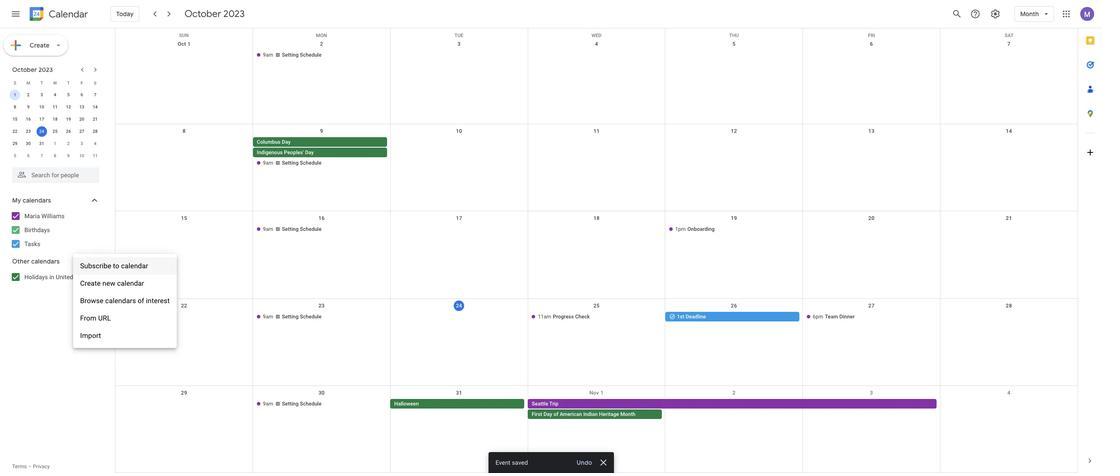 Task type: describe. For each thing, give the bounding box(es) containing it.
maria williams
[[24, 213, 65, 220]]

15 element
[[10, 114, 20, 125]]

1 vertical spatial 27
[[869, 303, 875, 309]]

11am progress check
[[538, 314, 590, 320]]

25 element
[[50, 126, 60, 137]]

calendar
[[49, 8, 88, 20]]

11 for october 2023
[[53, 105, 58, 109]]

2 up "seattle trip" button
[[733, 390, 736, 396]]

import
[[80, 332, 101, 340]]

undo
[[577, 459, 592, 467]]

columbus day indigenous peoples' day
[[257, 139, 314, 156]]

first day of american indian heritage month button
[[528, 410, 662, 419]]

row containing s
[[8, 77, 102, 89]]

setting inside 'row'
[[282, 52, 299, 58]]

1 vertical spatial 2023
[[39, 66, 53, 74]]

2 down mon
[[320, 41, 323, 47]]

16 inside "element"
[[26, 117, 31, 122]]

october 2023 grid
[[8, 77, 102, 162]]

0 horizontal spatial day
[[282, 139, 291, 145]]

add calendars. menu
[[73, 254, 177, 348]]

undo button
[[573, 458, 596, 467]]

8 inside 'row'
[[54, 153, 56, 158]]

row containing 1
[[8, 89, 102, 101]]

1 vertical spatial 6
[[81, 92, 83, 97]]

team
[[826, 314, 839, 320]]

setting schedule for 23
[[282, 314, 322, 320]]

2 vertical spatial 7
[[40, 153, 43, 158]]

1pm onboarding
[[676, 226, 715, 232]]

setting schedule for 30
[[282, 401, 322, 407]]

1st deadline button
[[666, 312, 800, 321]]

event
[[496, 459, 511, 466]]

23 element
[[23, 126, 34, 137]]

Search for people text field
[[17, 167, 94, 183]]

1 vertical spatial 22
[[181, 303, 187, 309]]

terms link
[[12, 464, 27, 470]]

saved
[[512, 459, 528, 466]]

f
[[81, 80, 83, 85]]

0 vertical spatial october 2023
[[185, 8, 245, 20]]

terms – privacy
[[12, 464, 50, 470]]

row containing oct 1
[[115, 37, 1078, 124]]

deadline
[[686, 314, 707, 320]]

1 right oct
[[188, 41, 191, 47]]

9 inside 'row'
[[67, 153, 70, 158]]

1 vertical spatial 28
[[1007, 303, 1013, 309]]

onboarding
[[688, 226, 715, 232]]

from
[[80, 314, 96, 322]]

maria
[[24, 213, 40, 220]]

schedule for 23
[[300, 314, 322, 320]]

november 2 element
[[63, 139, 74, 149]]

my calendars
[[12, 197, 51, 204]]

1 vertical spatial day
[[305, 150, 314, 156]]

calendars for other calendars
[[31, 258, 60, 265]]

1 vertical spatial 18
[[594, 215, 600, 222]]

create button
[[3, 35, 68, 56]]

holidays
[[24, 274, 48, 281]]

url
[[98, 314, 111, 322]]

1 horizontal spatial 2023
[[224, 8, 245, 20]]

columbus day button
[[253, 137, 387, 147]]

setting schedule inside cell
[[282, 160, 322, 166]]

thu
[[730, 33, 739, 38]]

indian
[[584, 411, 598, 417]]

subscribe
[[80, 262, 111, 270]]

16 inside grid
[[319, 215, 325, 222]]

1 horizontal spatial 26
[[731, 303, 738, 309]]

29 element
[[10, 139, 20, 149]]

in
[[49, 274, 54, 281]]

setting inside cell
[[282, 160, 299, 166]]

cell containing columbus day
[[253, 137, 391, 169]]

11am
[[538, 314, 552, 320]]

1 right nov on the bottom of the page
[[601, 390, 604, 396]]

10 inside 'row'
[[79, 153, 84, 158]]

9am inside cell
[[263, 160, 273, 166]]

row group containing 1
[[8, 89, 102, 162]]

month button
[[1015, 3, 1055, 24]]

13 for october 2023
[[79, 105, 84, 109]]

oct 1
[[178, 41, 191, 47]]

event saved
[[496, 459, 528, 466]]

cell containing seattle trip
[[528, 399, 941, 420]]

nov
[[590, 390, 600, 396]]

day inside seattle trip first day of american indian heritage month
[[544, 411, 553, 417]]

setting for 23
[[282, 314, 299, 320]]

0 vertical spatial 6
[[871, 41, 874, 47]]

terms
[[12, 464, 27, 470]]

1 horizontal spatial 19
[[731, 215, 738, 222]]

november 6 element
[[23, 151, 34, 161]]

nov 1
[[590, 390, 604, 396]]

peoples'
[[284, 150, 304, 156]]

2 vertical spatial 5
[[14, 153, 16, 158]]

holidays in united states
[[24, 274, 92, 281]]

1 horizontal spatial 20
[[869, 215, 875, 222]]

oct
[[178, 41, 186, 47]]

1 vertical spatial october 2023
[[12, 66, 53, 74]]

create new calendar
[[80, 279, 144, 288]]

seattle trip button
[[528, 399, 937, 409]]

9am for 23
[[263, 314, 273, 320]]

november 7 element
[[36, 151, 47, 161]]

dinner
[[840, 314, 855, 320]]

26 inside row group
[[66, 129, 71, 134]]

1 t from the left
[[40, 80, 43, 85]]

privacy link
[[33, 464, 50, 470]]

my calendars list
[[2, 209, 108, 251]]

1 inside cell
[[14, 92, 16, 97]]

31 for nov 1
[[456, 390, 462, 396]]

0 vertical spatial 5
[[733, 41, 736, 47]]

22 inside october 2023 grid
[[12, 129, 17, 134]]

12 element
[[63, 102, 74, 112]]

14 for sun
[[1007, 128, 1013, 134]]

20 inside 20 element
[[79, 117, 84, 122]]

settings menu image
[[991, 9, 1001, 19]]

wed
[[592, 33, 602, 38]]

setting schedule inside 'row'
[[282, 52, 322, 58]]

first
[[532, 411, 543, 417]]

18 inside 'element'
[[53, 117, 58, 122]]

row containing 5
[[8, 150, 102, 162]]

trip
[[550, 401, 559, 407]]

calendar for create new calendar
[[117, 279, 144, 288]]

27 inside row group
[[79, 129, 84, 134]]

fri
[[869, 33, 876, 38]]

11 inside 'row'
[[93, 153, 98, 158]]

1 horizontal spatial october
[[185, 8, 221, 20]]

29 for 1
[[12, 141, 17, 146]]

1 horizontal spatial 25
[[594, 303, 600, 309]]

1 horizontal spatial 24
[[456, 303, 462, 309]]

other calendars button
[[2, 254, 108, 268]]

10 for october 2023
[[39, 105, 44, 109]]

privacy
[[33, 464, 50, 470]]

halloween button
[[391, 399, 525, 409]]

30 element
[[23, 139, 34, 149]]

grid containing oct 1
[[115, 28, 1078, 473]]

1 horizontal spatial 15
[[181, 215, 187, 222]]

setting schedule for 16
[[282, 226, 322, 232]]



Task type: locate. For each thing, give the bounding box(es) containing it.
row group
[[8, 89, 102, 162]]

schedule for 30
[[300, 401, 322, 407]]

26 down 19 element
[[66, 129, 71, 134]]

1 vertical spatial 29
[[181, 390, 187, 396]]

31 for 1
[[39, 141, 44, 146]]

from url
[[80, 314, 111, 322]]

2 horizontal spatial 7
[[1008, 41, 1011, 47]]

browse
[[80, 297, 104, 305]]

12 for october 2023
[[66, 105, 71, 109]]

0 vertical spatial 25
[[53, 129, 58, 134]]

26 element
[[63, 126, 74, 137]]

s up 1 cell
[[14, 80, 16, 85]]

9 for sun
[[320, 128, 323, 134]]

0 horizontal spatial 24
[[39, 129, 44, 134]]

30
[[26, 141, 31, 146], [319, 390, 325, 396]]

calendars up the maria
[[23, 197, 51, 204]]

1 vertical spatial 16
[[319, 215, 325, 222]]

19 inside row group
[[66, 117, 71, 122]]

1 horizontal spatial 14
[[1007, 128, 1013, 134]]

5 setting schedule from the top
[[282, 401, 322, 407]]

12
[[66, 105, 71, 109], [731, 128, 738, 134]]

8 for october 2023
[[14, 105, 16, 109]]

0 horizontal spatial 21
[[93, 117, 98, 122]]

1 vertical spatial calendar
[[117, 279, 144, 288]]

4 9am from the top
[[263, 314, 273, 320]]

other
[[12, 258, 30, 265]]

subscribe to calendar
[[80, 262, 148, 270]]

schedule
[[300, 52, 322, 58], [300, 160, 322, 166], [300, 226, 322, 232], [300, 314, 322, 320], [300, 401, 322, 407]]

tue
[[455, 33, 464, 38]]

of inside seattle trip first day of american indian heritage month
[[554, 411, 559, 417]]

24, today element
[[36, 126, 47, 137]]

of
[[138, 297, 144, 305], [554, 411, 559, 417]]

0 vertical spatial 16
[[26, 117, 31, 122]]

9am
[[263, 52, 273, 58], [263, 160, 273, 166], [263, 226, 273, 232], [263, 314, 273, 320], [263, 401, 273, 407]]

0 vertical spatial 23
[[26, 129, 31, 134]]

of left "interest"
[[138, 297, 144, 305]]

13 inside october 2023 grid
[[79, 105, 84, 109]]

0 vertical spatial 9
[[27, 105, 30, 109]]

30 for 1
[[26, 141, 31, 146]]

0 vertical spatial calendar
[[121, 262, 148, 270]]

3 setting from the top
[[282, 226, 299, 232]]

0 vertical spatial 31
[[39, 141, 44, 146]]

25 inside october 2023 grid
[[53, 129, 58, 134]]

29 for nov 1
[[181, 390, 187, 396]]

16 element
[[23, 114, 34, 125]]

9am for 16
[[263, 226, 273, 232]]

7 up 14 element
[[94, 92, 96, 97]]

0 horizontal spatial 29
[[12, 141, 17, 146]]

1 horizontal spatial t
[[67, 80, 70, 85]]

28 inside october 2023 grid
[[93, 129, 98, 134]]

2 down 26 element
[[67, 141, 70, 146]]

24 inside cell
[[39, 129, 44, 134]]

0 horizontal spatial 2023
[[39, 66, 53, 74]]

create inside dropdown button
[[30, 41, 50, 49]]

month right settings menu image in the top right of the page
[[1021, 10, 1040, 18]]

october 2023 up sun
[[185, 8, 245, 20]]

calendar element
[[28, 5, 88, 24]]

9 for october 2023
[[27, 105, 30, 109]]

october 2023
[[185, 8, 245, 20], [12, 66, 53, 74]]

0 horizontal spatial s
[[14, 80, 16, 85]]

new
[[102, 279, 115, 288]]

setting
[[282, 52, 299, 58], [282, 160, 299, 166], [282, 226, 299, 232], [282, 314, 299, 320], [282, 401, 299, 407]]

2023
[[224, 8, 245, 20], [39, 66, 53, 74]]

2 vertical spatial 6
[[27, 153, 30, 158]]

0 vertical spatial 19
[[66, 117, 71, 122]]

indigenous
[[257, 150, 283, 156]]

1 setting from the top
[[282, 52, 299, 58]]

calendars for my calendars
[[23, 197, 51, 204]]

of inside add calendars. menu
[[138, 297, 144, 305]]

3 schedule from the top
[[300, 226, 322, 232]]

0 vertical spatial 20
[[79, 117, 84, 122]]

1 horizontal spatial 17
[[456, 215, 462, 222]]

seattle
[[532, 401, 549, 407]]

14 inside 14 element
[[93, 105, 98, 109]]

day down the columbus day button at the top of the page
[[305, 150, 314, 156]]

9 down november 2 element
[[67, 153, 70, 158]]

1 horizontal spatial 23
[[319, 303, 325, 309]]

31
[[39, 141, 44, 146], [456, 390, 462, 396]]

1 horizontal spatial 5
[[67, 92, 70, 97]]

5
[[733, 41, 736, 47], [67, 92, 70, 97], [14, 153, 16, 158]]

my
[[12, 197, 21, 204]]

1 vertical spatial 7
[[94, 92, 96, 97]]

1 horizontal spatial month
[[1021, 10, 1040, 18]]

3 9am from the top
[[263, 226, 273, 232]]

0 vertical spatial of
[[138, 297, 144, 305]]

0 vertical spatial 15
[[12, 117, 17, 122]]

1st deadline
[[677, 314, 707, 320]]

2 down m
[[27, 92, 30, 97]]

setting for 30
[[282, 401, 299, 407]]

2 setting schedule from the top
[[282, 160, 322, 166]]

0 vertical spatial 28
[[93, 129, 98, 134]]

2 vertical spatial 10
[[79, 153, 84, 158]]

23 inside grid
[[26, 129, 31, 134]]

0 horizontal spatial 5
[[14, 153, 16, 158]]

28
[[93, 129, 98, 134], [1007, 303, 1013, 309]]

1 vertical spatial 13
[[869, 128, 875, 134]]

19
[[66, 117, 71, 122], [731, 215, 738, 222]]

1 vertical spatial month
[[621, 411, 636, 417]]

7 down 31 element
[[40, 153, 43, 158]]

22 down 15 element in the top of the page
[[12, 129, 17, 134]]

0 horizontal spatial 11
[[53, 105, 58, 109]]

0 horizontal spatial t
[[40, 80, 43, 85]]

18 element
[[50, 114, 60, 125]]

halloween
[[395, 401, 419, 407]]

5 setting from the top
[[282, 401, 299, 407]]

s right f
[[94, 80, 97, 85]]

create
[[30, 41, 50, 49], [80, 279, 101, 288]]

10 element
[[36, 102, 47, 112]]

1
[[188, 41, 191, 47], [14, 92, 16, 97], [54, 141, 56, 146], [601, 390, 604, 396]]

9am for 30
[[263, 401, 273, 407]]

10 for sun
[[456, 128, 462, 134]]

0 vertical spatial 14
[[93, 105, 98, 109]]

1 up 15 element in the top of the page
[[14, 92, 16, 97]]

20
[[79, 117, 84, 122], [869, 215, 875, 222]]

setting schedule
[[282, 52, 322, 58], [282, 160, 322, 166], [282, 226, 322, 232], [282, 314, 322, 320], [282, 401, 322, 407]]

6pm team dinner
[[813, 314, 855, 320]]

november 1 element
[[50, 139, 60, 149]]

0 vertical spatial month
[[1021, 10, 1040, 18]]

0 horizontal spatial 8
[[14, 105, 16, 109]]

30 inside row group
[[26, 141, 31, 146]]

row containing sun
[[115, 28, 1078, 38]]

21 element
[[90, 114, 100, 125]]

28 element
[[90, 126, 100, 137]]

november 11 element
[[90, 151, 100, 161]]

2 setting from the top
[[282, 160, 299, 166]]

13 for sun
[[869, 128, 875, 134]]

1 vertical spatial 5
[[67, 92, 70, 97]]

0 vertical spatial calendars
[[23, 197, 51, 204]]

27 element
[[77, 126, 87, 137]]

0 horizontal spatial 30
[[26, 141, 31, 146]]

9
[[27, 105, 30, 109], [320, 128, 323, 134], [67, 153, 70, 158]]

november 8 element
[[50, 151, 60, 161]]

9 up 16 "element"
[[27, 105, 30, 109]]

14 element
[[90, 102, 100, 112]]

schedule inside 'row'
[[300, 52, 322, 58]]

november 3 element
[[77, 139, 87, 149]]

2 s from the left
[[94, 80, 97, 85]]

interest
[[146, 297, 170, 305]]

6
[[871, 41, 874, 47], [81, 92, 83, 97], [27, 153, 30, 158]]

–
[[28, 464, 32, 470]]

1 horizontal spatial create
[[80, 279, 101, 288]]

1 horizontal spatial 12
[[731, 128, 738, 134]]

21 inside row group
[[93, 117, 98, 122]]

s
[[14, 80, 16, 85], [94, 80, 97, 85]]

main drawer image
[[10, 9, 21, 19]]

calendar up browse calendars of interest
[[117, 279, 144, 288]]

31 inside october 2023 grid
[[39, 141, 44, 146]]

17
[[39, 117, 44, 122], [456, 215, 462, 222]]

states
[[75, 274, 92, 281]]

14 for october 2023
[[93, 105, 98, 109]]

november 5 element
[[10, 151, 20, 161]]

4 schedule from the top
[[300, 314, 322, 320]]

17 element
[[36, 114, 47, 125]]

9am inside 'row'
[[263, 52, 273, 58]]

0 horizontal spatial 28
[[93, 129, 98, 134]]

browse calendars of interest
[[80, 297, 170, 305]]

united
[[56, 274, 73, 281]]

26
[[66, 129, 71, 134], [731, 303, 738, 309]]

22 right "interest"
[[181, 303, 187, 309]]

0 horizontal spatial 18
[[53, 117, 58, 122]]

15 inside october 2023 grid
[[12, 117, 17, 122]]

0 vertical spatial 7
[[1008, 41, 1011, 47]]

12 for sun
[[731, 128, 738, 134]]

2 horizontal spatial 11
[[594, 128, 600, 134]]

0 vertical spatial 12
[[66, 105, 71, 109]]

october up sun
[[185, 8, 221, 20]]

0 vertical spatial 29
[[12, 141, 17, 146]]

my calendars button
[[2, 193, 108, 207]]

22
[[12, 129, 17, 134], [181, 303, 187, 309]]

3 setting schedule from the top
[[282, 226, 322, 232]]

october 2023 up m
[[12, 66, 53, 74]]

columbus
[[257, 139, 281, 145]]

sun
[[179, 33, 189, 38]]

2 vertical spatial day
[[544, 411, 553, 417]]

american
[[560, 411, 582, 417]]

2 t from the left
[[67, 80, 70, 85]]

0 horizontal spatial month
[[621, 411, 636, 417]]

0 vertical spatial 26
[[66, 129, 71, 134]]

22 element
[[10, 126, 20, 137]]

6 down f
[[81, 92, 83, 97]]

0 horizontal spatial 20
[[79, 117, 84, 122]]

1 horizontal spatial 8
[[54, 153, 56, 158]]

1 schedule from the top
[[300, 52, 322, 58]]

6 down 30 element
[[27, 153, 30, 158]]

november 4 element
[[90, 139, 100, 149]]

calendars inside dropdown button
[[23, 197, 51, 204]]

1 vertical spatial 19
[[731, 215, 738, 222]]

8 for sun
[[183, 128, 186, 134]]

0 vertical spatial 11
[[53, 105, 58, 109]]

w
[[53, 80, 57, 85]]

t left the w
[[40, 80, 43, 85]]

progress
[[553, 314, 574, 320]]

1st
[[677, 314, 685, 320]]

29 inside october 2023 grid
[[12, 141, 17, 146]]

tab list
[[1079, 28, 1103, 449]]

birthdays
[[24, 227, 50, 234]]

4 setting from the top
[[282, 314, 299, 320]]

1 vertical spatial create
[[80, 279, 101, 288]]

4
[[595, 41, 599, 47], [54, 92, 56, 97], [94, 141, 96, 146], [1008, 390, 1011, 396]]

5 schedule from the top
[[300, 401, 322, 407]]

2 horizontal spatial 5
[[733, 41, 736, 47]]

of down the trip
[[554, 411, 559, 417]]

4 setting schedule from the top
[[282, 314, 322, 320]]

2 schedule from the top
[[300, 160, 322, 166]]

calendar right to
[[121, 262, 148, 270]]

19 element
[[63, 114, 74, 125]]

seattle trip first day of american indian heritage month
[[532, 401, 636, 417]]

setting for 16
[[282, 226, 299, 232]]

1 horizontal spatial 30
[[319, 390, 325, 396]]

calendars inside menu
[[105, 297, 136, 305]]

cell
[[528, 50, 666, 61], [666, 50, 803, 61], [803, 50, 941, 61], [941, 50, 1078, 61], [115, 137, 253, 169], [253, 137, 391, 169], [391, 137, 528, 169], [528, 137, 666, 169], [666, 137, 803, 169], [803, 137, 941, 169], [941, 137, 1078, 169], [115, 225, 253, 235], [391, 225, 528, 235], [528, 225, 666, 235], [803, 225, 941, 235], [941, 225, 1078, 235], [115, 312, 253, 322], [391, 312, 528, 322], [115, 399, 253, 420], [528, 399, 941, 420], [666, 399, 803, 420], [803, 399, 941, 420], [941, 399, 1078, 420]]

1 s from the left
[[14, 80, 16, 85]]

0 horizontal spatial 31
[[39, 141, 44, 146]]

31 down '24, today' element
[[39, 141, 44, 146]]

calendar
[[121, 262, 148, 270], [117, 279, 144, 288]]

16
[[26, 117, 31, 122], [319, 215, 325, 222]]

t
[[40, 80, 43, 85], [67, 80, 70, 85]]

calendar heading
[[47, 8, 88, 20]]

13 element
[[77, 102, 87, 112]]

31 element
[[36, 139, 47, 149]]

14
[[93, 105, 98, 109], [1007, 128, 1013, 134]]

0 horizontal spatial 19
[[66, 117, 71, 122]]

1 vertical spatial 14
[[1007, 128, 1013, 134]]

2 vertical spatial 8
[[54, 153, 56, 158]]

check
[[576, 314, 590, 320]]

0 horizontal spatial 10
[[39, 105, 44, 109]]

month inside seattle trip first day of american indian heritage month
[[621, 411, 636, 417]]

month inside popup button
[[1021, 10, 1040, 18]]

3
[[458, 41, 461, 47], [40, 92, 43, 97], [81, 141, 83, 146], [871, 390, 874, 396]]

create for create new calendar
[[80, 279, 101, 288]]

add other calendars image
[[76, 257, 85, 265]]

month right the heritage
[[621, 411, 636, 417]]

11 element
[[50, 102, 60, 112]]

0 vertical spatial 18
[[53, 117, 58, 122]]

7 down sat
[[1008, 41, 1011, 47]]

1 vertical spatial 12
[[731, 128, 738, 134]]

1 down 25 element
[[54, 141, 56, 146]]

24 cell
[[35, 125, 48, 138]]

0 vertical spatial 21
[[93, 117, 98, 122]]

0 horizontal spatial 9
[[27, 105, 30, 109]]

october up m
[[12, 66, 37, 74]]

m
[[26, 80, 30, 85]]

1 horizontal spatial 21
[[1007, 215, 1013, 222]]

0 vertical spatial 10
[[39, 105, 44, 109]]

7
[[1008, 41, 1011, 47], [94, 92, 96, 97], [40, 153, 43, 158]]

11 for sun
[[594, 128, 600, 134]]

5 down thu
[[733, 41, 736, 47]]

calendars up in
[[31, 258, 60, 265]]

17 inside row group
[[39, 117, 44, 122]]

0 vertical spatial day
[[282, 139, 291, 145]]

12 inside row group
[[66, 105, 71, 109]]

1 horizontal spatial 9
[[67, 153, 70, 158]]

create inside add calendars. menu
[[80, 279, 101, 288]]

27
[[79, 129, 84, 134], [869, 303, 875, 309]]

calendar for subscribe to calendar
[[121, 262, 148, 270]]

1pm
[[676, 226, 686, 232]]

2 horizontal spatial day
[[544, 411, 553, 417]]

25
[[53, 129, 58, 134], [594, 303, 600, 309]]

1 horizontal spatial 18
[[594, 215, 600, 222]]

1 vertical spatial 8
[[183, 128, 186, 134]]

november 10 element
[[77, 151, 87, 161]]

0 horizontal spatial of
[[138, 297, 144, 305]]

tasks
[[24, 241, 40, 247]]

1 vertical spatial 26
[[731, 303, 738, 309]]

create for create
[[30, 41, 50, 49]]

2 vertical spatial calendars
[[105, 297, 136, 305]]

month
[[1021, 10, 1040, 18], [621, 411, 636, 417]]

1 horizontal spatial 31
[[456, 390, 462, 396]]

5 9am from the top
[[263, 401, 273, 407]]

1 9am from the top
[[263, 52, 273, 58]]

0 horizontal spatial october
[[12, 66, 37, 74]]

30 for nov 1
[[319, 390, 325, 396]]

mon
[[316, 33, 327, 38]]

0 vertical spatial 17
[[39, 117, 44, 122]]

1 cell
[[8, 89, 22, 101]]

8
[[14, 105, 16, 109], [183, 128, 186, 134], [54, 153, 56, 158]]

20 element
[[77, 114, 87, 125]]

0 horizontal spatial 25
[[53, 129, 58, 134]]

2 horizontal spatial 6
[[871, 41, 874, 47]]

calendars inside dropdown button
[[31, 258, 60, 265]]

1 vertical spatial 17
[[456, 215, 462, 222]]

0 horizontal spatial 6
[[27, 153, 30, 158]]

1 setting schedule from the top
[[282, 52, 322, 58]]

None search field
[[0, 164, 108, 183]]

26 up 1st deadline button
[[731, 303, 738, 309]]

today button
[[111, 3, 139, 24]]

grid
[[115, 28, 1078, 473]]

sat
[[1005, 33, 1014, 38]]

31 up halloween button
[[456, 390, 462, 396]]

day right first
[[544, 411, 553, 417]]

1 vertical spatial 21
[[1007, 215, 1013, 222]]

row
[[115, 28, 1078, 38], [115, 37, 1078, 124], [8, 77, 102, 89], [8, 89, 102, 101], [8, 101, 102, 113], [8, 113, 102, 125], [115, 124, 1078, 212], [8, 125, 102, 138], [8, 138, 102, 150], [8, 150, 102, 162], [115, 212, 1078, 299], [115, 299, 1078, 386], [115, 386, 1078, 473]]

9 up the columbus day button at the top of the page
[[320, 128, 323, 134]]

williams
[[41, 213, 65, 220]]

1 vertical spatial of
[[554, 411, 559, 417]]

6 down fri
[[871, 41, 874, 47]]

schedule for 16
[[300, 226, 322, 232]]

to
[[113, 262, 119, 270]]

2 horizontal spatial 8
[[183, 128, 186, 134]]

0 horizontal spatial 23
[[26, 129, 31, 134]]

15
[[12, 117, 17, 122], [181, 215, 187, 222]]

5 up 12 element
[[67, 92, 70, 97]]

heritage
[[599, 411, 619, 417]]

create up browse
[[80, 279, 101, 288]]

5 down 29 element
[[14, 153, 16, 158]]

0 horizontal spatial 12
[[66, 105, 71, 109]]

november 9 element
[[63, 151, 74, 161]]

create down calendar element
[[30, 41, 50, 49]]

other calendars
[[12, 258, 60, 265]]

day up "peoples'"
[[282, 139, 291, 145]]

2 9am from the top
[[263, 160, 273, 166]]

6pm
[[813, 314, 824, 320]]

t left f
[[67, 80, 70, 85]]

calendars down create new calendar in the bottom left of the page
[[105, 297, 136, 305]]

today
[[116, 10, 134, 18]]

indigenous peoples' day button
[[253, 148, 387, 157]]



Task type: vqa. For each thing, say whether or not it's contained in the screenshot.


